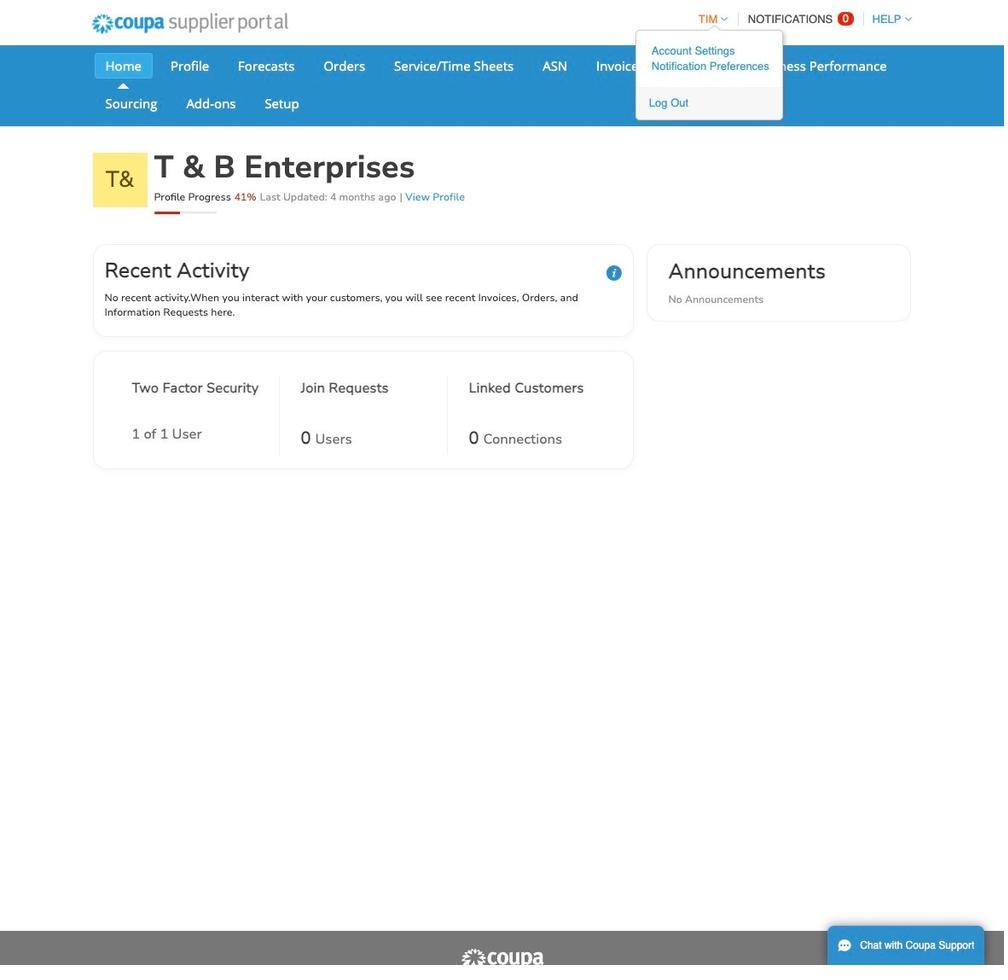 Task type: locate. For each thing, give the bounding box(es) containing it.
0 horizontal spatial coupa supplier portal image
[[80, 3, 300, 45]]

coupa supplier portal image
[[80, 3, 300, 45], [460, 949, 545, 966]]

1 horizontal spatial coupa supplier portal image
[[460, 949, 545, 966]]

navigation
[[636, 3, 912, 120]]

t& image
[[93, 153, 147, 207]]

0 vertical spatial coupa supplier portal image
[[80, 3, 300, 45]]



Task type: describe. For each thing, give the bounding box(es) containing it.
1 vertical spatial coupa supplier portal image
[[460, 949, 545, 966]]

additional information image
[[607, 266, 623, 281]]



Task type: vqa. For each thing, say whether or not it's contained in the screenshot.
the right The Coupa Supplier Portal image
yes



